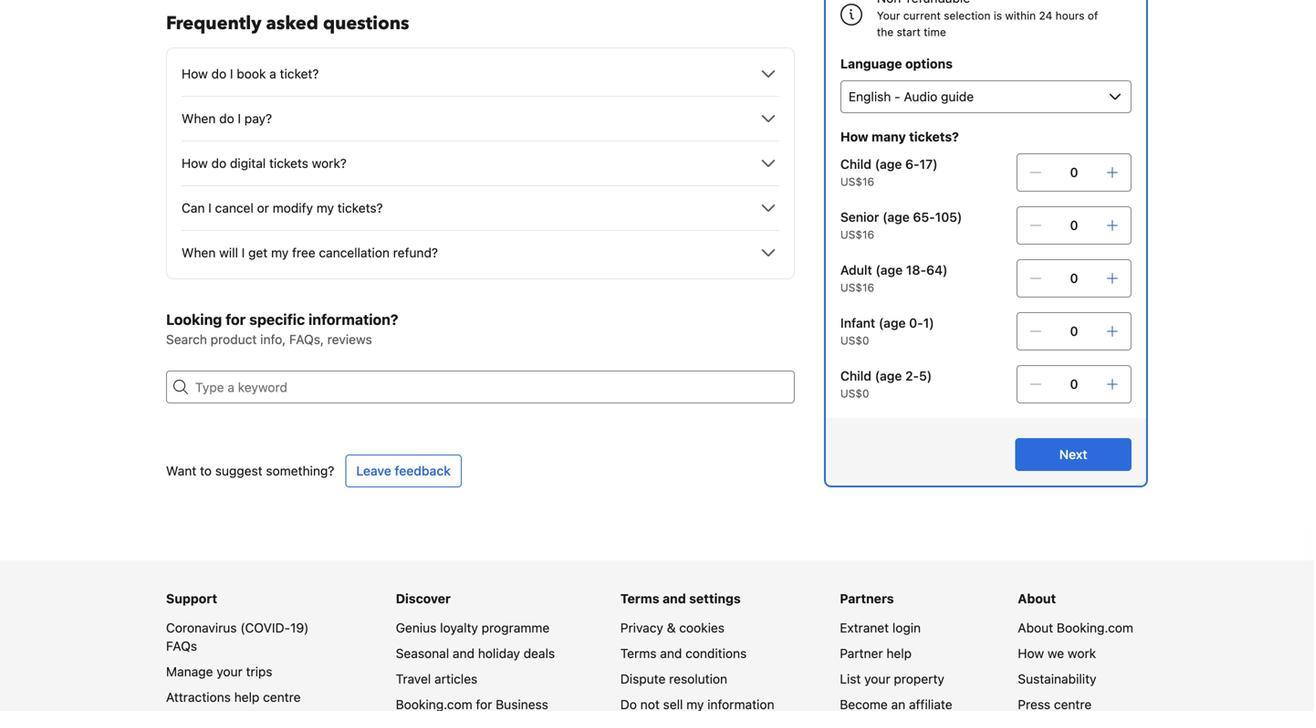 Task type: locate. For each thing, give the bounding box(es) containing it.
1 vertical spatial us$16
[[841, 228, 875, 241]]

hours
[[1056, 9, 1085, 22]]

infant (age 0-1) us$0
[[841, 315, 934, 347]]

0 horizontal spatial my
[[271, 245, 289, 260]]

us$16 inside senior (age 65-105) us$16
[[841, 228, 875, 241]]

tickets? up 17)
[[909, 129, 959, 144]]

login
[[893, 620, 921, 635]]

1 terms from the top
[[621, 591, 660, 606]]

time
[[924, 26, 946, 38]]

(age left the 18-
[[876, 262, 903, 277]]

support
[[166, 591, 217, 606]]

0 for infant (age 0-1)
[[1070, 324, 1078, 339]]

tickets
[[269, 156, 308, 171]]

to
[[200, 463, 212, 478]]

pay?
[[245, 111, 272, 126]]

attractions
[[166, 690, 231, 705]]

i left pay?
[[238, 111, 241, 126]]

looking for specific information? search product info, faqs, reviews
[[166, 311, 398, 347]]

1)
[[923, 315, 934, 330]]

and up privacy & cookies
[[663, 591, 686, 606]]

(age for 6-
[[875, 157, 902, 172]]

when will i get my free cancellation refund?
[[182, 245, 438, 260]]

1 vertical spatial about
[[1018, 620, 1054, 635]]

child down how many tickets?
[[841, 157, 872, 172]]

i for book
[[230, 66, 233, 81]]

child
[[841, 157, 872, 172], [841, 368, 872, 383]]

how inside dropdown button
[[182, 156, 208, 171]]

next button
[[1015, 438, 1132, 471]]

child inside child (age 6-17) us$16
[[841, 157, 872, 172]]

start
[[897, 26, 921, 38]]

many
[[872, 129, 906, 144]]

about up about booking.com link
[[1018, 591, 1056, 606]]

trips
[[246, 664, 273, 679]]

2 when from the top
[[182, 245, 216, 260]]

us$0 inside child (age 2-5) us$0
[[841, 387, 869, 400]]

your down partner help at right
[[865, 671, 891, 686]]

2 child from the top
[[841, 368, 872, 383]]

us$16 up senior
[[841, 175, 875, 188]]

terms down privacy
[[621, 646, 657, 661]]

how
[[182, 66, 208, 81], [841, 129, 869, 144], [182, 156, 208, 171], [1018, 646, 1044, 661]]

when left will
[[182, 245, 216, 260]]

1 vertical spatial my
[[271, 245, 289, 260]]

us$16 inside child (age 6-17) us$16
[[841, 175, 875, 188]]

1 vertical spatial child
[[841, 368, 872, 383]]

24
[[1039, 9, 1053, 22]]

how do digital tickets work?
[[182, 156, 347, 171]]

language options
[[841, 56, 953, 71]]

(age left 2-
[[875, 368, 902, 383]]

help up list your property
[[887, 646, 912, 661]]

1 us$0 from the top
[[841, 334, 869, 347]]

(age inside senior (age 65-105) us$16
[[883, 209, 910, 225]]

book
[[237, 66, 266, 81]]

1 us$16 from the top
[[841, 175, 875, 188]]

us$16 down adult
[[841, 281, 875, 294]]

us$16 down senior
[[841, 228, 875, 241]]

next
[[1060, 447, 1088, 462]]

(age inside the adult (age 18-64) us$16
[[876, 262, 903, 277]]

0 vertical spatial us$0
[[841, 334, 869, 347]]

i for pay?
[[238, 111, 241, 126]]

your current selection is within 24 hours of the start time
[[877, 9, 1098, 38]]

1 when from the top
[[182, 111, 216, 126]]

extranet login
[[840, 620, 921, 635]]

reviews
[[327, 332, 372, 347]]

0 vertical spatial us$16
[[841, 175, 875, 188]]

for
[[226, 311, 246, 328]]

list your property link
[[840, 671, 945, 686]]

(age left 0-
[[879, 315, 906, 330]]

i inside when will i get my free cancellation refund? dropdown button
[[242, 245, 245, 260]]

and down &
[[660, 646, 682, 661]]

how down frequently
[[182, 66, 208, 81]]

do inside dropdown button
[[211, 66, 226, 81]]

0 vertical spatial help
[[887, 646, 912, 661]]

how up 'can'
[[182, 156, 208, 171]]

extranet login link
[[840, 620, 921, 635]]

your up attractions help centre link
[[217, 664, 243, 679]]

privacy & cookies link
[[621, 620, 725, 635]]

property
[[894, 671, 945, 686]]

(age left 65-
[[883, 209, 910, 225]]

0 vertical spatial do
[[211, 66, 226, 81]]

leave feedback
[[356, 463, 451, 478]]

us$0 inside "infant (age 0-1) us$0"
[[841, 334, 869, 347]]

how inside dropdown button
[[182, 66, 208, 81]]

0 vertical spatial when
[[182, 111, 216, 126]]

0 vertical spatial my
[[317, 200, 334, 215]]

how we work link
[[1018, 646, 1096, 661]]

4 0 from the top
[[1070, 324, 1078, 339]]

0 for adult (age 18-64)
[[1070, 271, 1078, 286]]

can i cancel or modify my tickets? button
[[182, 197, 779, 219]]

terms and settings
[[621, 591, 741, 606]]

1 0 from the top
[[1070, 165, 1078, 180]]

0 for child (age 2-5)
[[1070, 377, 1078, 392]]

child down the infant
[[841, 368, 872, 383]]

0 horizontal spatial tickets?
[[338, 200, 383, 215]]

0 vertical spatial about
[[1018, 591, 1056, 606]]

about booking.com
[[1018, 620, 1134, 635]]

your
[[217, 664, 243, 679], [865, 671, 891, 686]]

do left pay?
[[219, 111, 234, 126]]

manage
[[166, 664, 213, 679]]

sustainability link
[[1018, 671, 1097, 686]]

i right will
[[242, 245, 245, 260]]

1 child from the top
[[841, 157, 872, 172]]

free
[[292, 245, 315, 260]]

can i cancel or modify my tickets?
[[182, 200, 383, 215]]

(age inside "infant (age 0-1) us$0"
[[879, 315, 906, 330]]

leave feedback button
[[345, 455, 462, 487]]

my right modify
[[317, 200, 334, 215]]

2 terms from the top
[[621, 646, 657, 661]]

coronavirus
[[166, 620, 237, 635]]

(age for 65-
[[883, 209, 910, 225]]

something?
[[266, 463, 334, 478]]

us$16 inside the adult (age 18-64) us$16
[[841, 281, 875, 294]]

(age left 6-
[[875, 157, 902, 172]]

refund?
[[393, 245, 438, 260]]

us$0 down the infant
[[841, 334, 869, 347]]

1 vertical spatial do
[[219, 111, 234, 126]]

how left we
[[1018, 646, 1044, 661]]

when do i pay? button
[[182, 108, 779, 130]]

i left the book
[[230, 66, 233, 81]]

sustainability
[[1018, 671, 1097, 686]]

programme
[[482, 620, 550, 635]]

and for conditions
[[660, 646, 682, 661]]

info,
[[260, 332, 286, 347]]

us$0 for infant
[[841, 334, 869, 347]]

1 horizontal spatial help
[[887, 646, 912, 661]]

i inside when do i pay? dropdown button
[[238, 111, 241, 126]]

1 vertical spatial terms
[[621, 646, 657, 661]]

infant
[[841, 315, 876, 330]]

questions
[[323, 11, 409, 36]]

terms up privacy
[[621, 591, 660, 606]]

help down trips
[[234, 690, 260, 705]]

about booking.com link
[[1018, 620, 1134, 635]]

2 0 from the top
[[1070, 218, 1078, 233]]

partners
[[840, 591, 894, 606]]

articles
[[435, 671, 478, 686]]

i right 'can'
[[208, 200, 212, 215]]

attractions help centre
[[166, 690, 301, 705]]

child inside child (age 2-5) us$0
[[841, 368, 872, 383]]

feedback
[[395, 463, 451, 478]]

and down loyalty
[[453, 646, 475, 661]]

1 horizontal spatial your
[[865, 671, 891, 686]]

1 horizontal spatial my
[[317, 200, 334, 215]]

about up we
[[1018, 620, 1054, 635]]

1 about from the top
[[1018, 591, 1056, 606]]

2 about from the top
[[1018, 620, 1054, 635]]

1 vertical spatial tickets?
[[338, 200, 383, 215]]

(age
[[875, 157, 902, 172], [883, 209, 910, 225], [876, 262, 903, 277], [879, 315, 906, 330], [875, 368, 902, 383]]

(age inside child (age 2-5) us$0
[[875, 368, 902, 383]]

how for how do i book a ticket?
[[182, 66, 208, 81]]

tickets? up the cancellation
[[338, 200, 383, 215]]

1 horizontal spatial tickets?
[[909, 129, 959, 144]]

0 for child (age 6-17)
[[1070, 165, 1078, 180]]

0 for senior (age 65-105)
[[1070, 218, 1078, 233]]

us$16
[[841, 175, 875, 188], [841, 228, 875, 241], [841, 281, 875, 294]]

us$0 down "infant (age 0-1) us$0"
[[841, 387, 869, 400]]

senior
[[841, 209, 879, 225]]

5 0 from the top
[[1070, 377, 1078, 392]]

0 horizontal spatial help
[[234, 690, 260, 705]]

i inside how do i book a ticket? dropdown button
[[230, 66, 233, 81]]

tickets?
[[909, 129, 959, 144], [338, 200, 383, 215]]

3 us$16 from the top
[[841, 281, 875, 294]]

(age for 2-
[[875, 368, 902, 383]]

my inside can i cancel or modify my tickets? dropdown button
[[317, 200, 334, 215]]

3 0 from the top
[[1070, 271, 1078, 286]]

us$16 for child
[[841, 175, 875, 188]]

2 vertical spatial do
[[211, 156, 226, 171]]

1 vertical spatial help
[[234, 690, 260, 705]]

1 vertical spatial when
[[182, 245, 216, 260]]

and for holiday
[[453, 646, 475, 661]]

work
[[1068, 646, 1096, 661]]

terms for terms and conditions
[[621, 646, 657, 661]]

17)
[[920, 157, 938, 172]]

2 us$16 from the top
[[841, 228, 875, 241]]

6-
[[906, 157, 920, 172]]

do left the book
[[211, 66, 226, 81]]

0 vertical spatial terms
[[621, 591, 660, 606]]

my right get
[[271, 245, 289, 260]]

how do i book a ticket? button
[[182, 63, 779, 85]]

list
[[840, 671, 861, 686]]

or
[[257, 200, 269, 215]]

1 vertical spatial us$0
[[841, 387, 869, 400]]

seasonal and holiday deals
[[396, 646, 555, 661]]

Type a keyword field
[[188, 371, 795, 403]]

how left many
[[841, 129, 869, 144]]

conditions
[[686, 646, 747, 661]]

genius
[[396, 620, 437, 635]]

us$16 for adult
[[841, 281, 875, 294]]

do left digital
[[211, 156, 226, 171]]

frequently asked questions
[[166, 11, 409, 36]]

0 vertical spatial child
[[841, 157, 872, 172]]

genius loyalty programme
[[396, 620, 550, 635]]

0 horizontal spatial your
[[217, 664, 243, 679]]

my
[[317, 200, 334, 215], [271, 245, 289, 260]]

when left pay?
[[182, 111, 216, 126]]

get
[[248, 245, 268, 260]]

(age inside child (age 6-17) us$16
[[875, 157, 902, 172]]

senior (age 65-105) us$16
[[841, 209, 962, 241]]

2 us$0 from the top
[[841, 387, 869, 400]]

loyalty
[[440, 620, 478, 635]]

2 vertical spatial us$16
[[841, 281, 875, 294]]

tickets? inside dropdown button
[[338, 200, 383, 215]]

0
[[1070, 165, 1078, 180], [1070, 218, 1078, 233], [1070, 271, 1078, 286], [1070, 324, 1078, 339], [1070, 377, 1078, 392]]



Task type: vqa. For each thing, say whether or not it's contained in the screenshot.
US$16 to the bottom
yes



Task type: describe. For each thing, give the bounding box(es) containing it.
search
[[166, 332, 207, 347]]

is
[[994, 9, 1002, 22]]

us$0 for child
[[841, 387, 869, 400]]

partner help
[[840, 646, 912, 661]]

us$16 for senior
[[841, 228, 875, 241]]

do for pay?
[[219, 111, 234, 126]]

when for when will i get my free cancellation refund?
[[182, 245, 216, 260]]

discover
[[396, 591, 451, 606]]

child for child (age 6-17)
[[841, 157, 872, 172]]

modify
[[273, 200, 313, 215]]

genius loyalty programme link
[[396, 620, 550, 635]]

cancel
[[215, 200, 254, 215]]

privacy & cookies
[[621, 620, 725, 635]]

holiday
[[478, 646, 520, 661]]

coronavirus (covid-19) faqs
[[166, 620, 309, 654]]

when will i get my free cancellation refund? button
[[182, 242, 779, 264]]

2-
[[906, 368, 919, 383]]

centre
[[263, 690, 301, 705]]

selection
[[944, 9, 991, 22]]

(age for 18-
[[876, 262, 903, 277]]

how for how do digital tickets work?
[[182, 156, 208, 171]]

0 vertical spatial tickets?
[[909, 129, 959, 144]]

digital
[[230, 156, 266, 171]]

manage your trips link
[[166, 664, 273, 679]]

65-
[[913, 209, 935, 225]]

help for attractions
[[234, 690, 260, 705]]

within
[[1005, 9, 1036, 22]]

deals
[[524, 646, 555, 661]]

cancellation
[[319, 245, 390, 260]]

current
[[903, 9, 941, 22]]

help for partner
[[887, 646, 912, 661]]

about for about
[[1018, 591, 1056, 606]]

how for how many tickets?
[[841, 129, 869, 144]]

extranet
[[840, 620, 889, 635]]

do for book
[[211, 66, 226, 81]]

partner help link
[[840, 646, 912, 661]]

your for manage
[[217, 664, 243, 679]]

travel articles
[[396, 671, 478, 686]]

manage your trips
[[166, 664, 273, 679]]

seasonal and holiday deals link
[[396, 646, 555, 661]]

about for about booking.com
[[1018, 620, 1054, 635]]

faqs
[[166, 638, 197, 654]]

information?
[[309, 311, 398, 328]]

18-
[[906, 262, 927, 277]]

work?
[[312, 156, 347, 171]]

dispute resolution
[[621, 671, 728, 686]]

options
[[906, 56, 953, 71]]

adult
[[841, 262, 872, 277]]

terms and conditions
[[621, 646, 747, 661]]

my inside when will i get my free cancellation refund? dropdown button
[[271, 245, 289, 260]]

travel articles link
[[396, 671, 478, 686]]

terms and conditions link
[[621, 646, 747, 661]]

resolution
[[669, 671, 728, 686]]

cookies
[[679, 620, 725, 635]]

how many tickets?
[[841, 129, 959, 144]]

(age for 0-
[[879, 315, 906, 330]]

partner
[[840, 646, 883, 661]]

child (age 2-5) us$0
[[841, 368, 932, 400]]

19)
[[290, 620, 309, 635]]

dispute
[[621, 671, 666, 686]]

i for get
[[242, 245, 245, 260]]

child for child (age 2-5)
[[841, 368, 872, 383]]

and for settings
[[663, 591, 686, 606]]

leave
[[356, 463, 391, 478]]

do for tickets
[[211, 156, 226, 171]]

privacy
[[621, 620, 664, 635]]

105)
[[935, 209, 962, 225]]

product
[[211, 332, 257, 347]]

your
[[877, 9, 900, 22]]

of
[[1088, 9, 1098, 22]]

0-
[[909, 315, 923, 330]]

booking.com
[[1057, 620, 1134, 635]]

how for how we work
[[1018, 646, 1044, 661]]

can
[[182, 200, 205, 215]]

list your property
[[840, 671, 945, 686]]

how do i book a ticket?
[[182, 66, 319, 81]]

when for when do i pay?
[[182, 111, 216, 126]]

a
[[269, 66, 276, 81]]

want to suggest something?
[[166, 463, 334, 478]]

(covid-
[[240, 620, 290, 635]]

seasonal
[[396, 646, 449, 661]]

terms for terms and settings
[[621, 591, 660, 606]]

your for list
[[865, 671, 891, 686]]

we
[[1048, 646, 1065, 661]]

how we work
[[1018, 646, 1096, 661]]

5)
[[919, 368, 932, 383]]

i inside can i cancel or modify my tickets? dropdown button
[[208, 200, 212, 215]]

64)
[[927, 262, 948, 277]]

looking
[[166, 311, 222, 328]]



